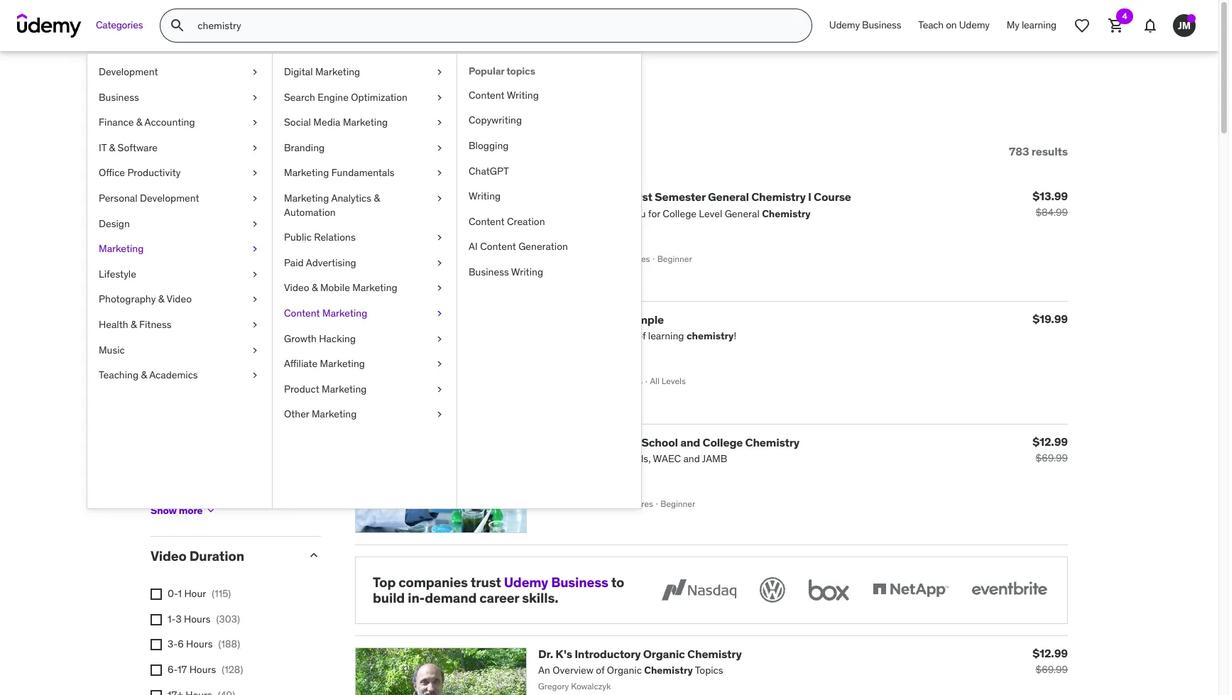 Task type: vqa. For each thing, say whether or not it's contained in the screenshot.
JM
yes



Task type: describe. For each thing, give the bounding box(es) containing it.
marketing inside marketing fundamentals link
[[284, 166, 329, 179]]

video for &
[[284, 281, 309, 294]]

small image for ratings
[[307, 203, 321, 217]]

$69.99 for dr. k's introductory organic chemistry
[[1036, 663, 1068, 676]]

content for content writing
[[469, 89, 505, 101]]

4.0
[[220, 267, 234, 280]]

(128)
[[222, 663, 243, 676]]

nasdaq image
[[658, 574, 740, 605]]

marketing inside the other marketing link
[[312, 408, 357, 421]]

content marketing element
[[457, 54, 641, 508]]

"chemistry"
[[310, 84, 439, 113]]

xsmall image for public relations
[[434, 231, 445, 245]]

3.5
[[220, 292, 234, 305]]

marketing inside product marketing link
[[322, 383, 367, 395]]

(188)
[[218, 638, 240, 651]]

4
[[1122, 11, 1127, 21]]

product
[[284, 383, 319, 395]]

finance & accounting link
[[87, 110, 272, 135]]

content writing
[[469, 89, 539, 101]]

other marketing link
[[273, 402, 457, 427]]

jm
[[1178, 19, 1191, 32]]

blogging link
[[457, 133, 641, 159]]

chemistry right 'college' at the bottom right
[[745, 435, 800, 449]]

finance & accounting
[[99, 116, 195, 129]]

simple
[[627, 312, 664, 327]]

paid advertising
[[284, 256, 356, 269]]

social media marketing link
[[273, 110, 457, 135]]

shopping cart with 4 items image
[[1108, 17, 1125, 34]]

personal
[[99, 192, 137, 204]]

xsmall image inside search engine optimization link
[[434, 91, 445, 105]]

0-1 hour (115)
[[168, 587, 231, 600]]

high
[[614, 435, 639, 449]]

results for 783 results
[[1032, 144, 1068, 158]]

engine
[[318, 91, 349, 103]]

português
[[168, 500, 214, 513]]

business writing
[[469, 266, 543, 278]]

affiliate marketing
[[284, 357, 365, 370]]

content right ai
[[480, 240, 516, 253]]

growth hacking
[[284, 332, 356, 345]]

show more button
[[151, 497, 217, 525]]

business inside content marketing element
[[469, 266, 509, 278]]

health & fitness
[[99, 318, 172, 331]]

1 vertical spatial complete
[[560, 435, 612, 449]]

xsmall image for teaching & academics
[[249, 369, 261, 383]]

& for 3.5 & up (541)
[[236, 292, 243, 305]]

ratings
[[151, 202, 199, 219]]

& for 3.0 & up (571)
[[237, 317, 243, 330]]

finance
[[99, 116, 134, 129]]

design link
[[87, 211, 272, 237]]

xsmall image inside growth hacking link
[[434, 332, 445, 346]]

k's for complete
[[555, 190, 572, 204]]

affiliate
[[284, 357, 318, 370]]

0 horizontal spatial udemy
[[504, 573, 548, 590]]

organic
[[643, 647, 685, 661]]

popular topics
[[469, 65, 535, 77]]

digital marketing
[[284, 65, 360, 78]]

made
[[595, 312, 624, 327]]

personal development
[[99, 192, 199, 204]]

advertising
[[306, 256, 356, 269]]

6-17 hours (128)
[[168, 663, 243, 676]]

introductory
[[575, 647, 641, 661]]

design
[[99, 217, 130, 230]]

build
[[373, 590, 405, 607]]

business inside business link
[[99, 91, 139, 103]]

xsmall image for show more
[[205, 505, 217, 516]]

business writing link
[[457, 260, 641, 285]]

xsmall image for digital marketing
[[434, 65, 445, 79]]

digital
[[284, 65, 313, 78]]

top companies trust udemy business
[[373, 573, 608, 590]]

chemistry right the organic at the right bottom of the page
[[687, 647, 742, 661]]

1 horizontal spatial udemy
[[829, 19, 860, 31]]

it & software link
[[87, 135, 272, 161]]

career
[[479, 590, 519, 607]]

xsmall image for health & fitness
[[249, 318, 261, 332]]

health & fitness link
[[87, 312, 272, 338]]

product marketing
[[284, 383, 367, 395]]

0 vertical spatial complete
[[575, 190, 626, 204]]

automation
[[284, 206, 336, 218]]

on
[[946, 19, 957, 31]]

xsmall image for business
[[249, 91, 261, 105]]

other marketing
[[284, 408, 357, 421]]

small image for video duration
[[307, 548, 321, 563]]

productivity
[[127, 166, 181, 179]]

up for (272)
[[245, 242, 256, 254]]

first
[[628, 190, 652, 204]]

& for photography & video
[[158, 293, 164, 306]]

results for 783 results for "chemistry"
[[196, 84, 270, 113]]

xsmall image for video & mobile marketing
[[434, 281, 445, 295]]

hours for 6-17 hours
[[189, 663, 216, 676]]

media
[[313, 116, 340, 129]]

& for health & fitness
[[131, 318, 137, 331]]

college
[[703, 435, 743, 449]]

$19.99
[[1033, 312, 1068, 326]]

& for it & software
[[109, 141, 115, 154]]

xsmall image for branding
[[434, 141, 445, 155]]

dr. for dr. k's introductory organic chemistry
[[538, 647, 553, 661]]

and
[[680, 435, 700, 449]]

teach
[[918, 19, 944, 31]]

the complete high school and college chemistry
[[538, 435, 800, 449]]

k's for introductory
[[555, 647, 572, 661]]

search engine optimization
[[284, 91, 408, 103]]

content for content marketing
[[284, 307, 320, 319]]

language
[[151, 360, 213, 377]]

public
[[284, 231, 312, 244]]

video duration
[[151, 548, 244, 565]]

business left to
[[551, 573, 608, 590]]

$13.99
[[1033, 189, 1068, 203]]

783 results status
[[1009, 144, 1068, 158]]

search
[[284, 91, 315, 103]]

content for content creation
[[469, 215, 505, 228]]

business link
[[87, 85, 272, 110]]

(272)
[[262, 242, 285, 254]]

& for 4.5 & up (272)
[[236, 242, 243, 254]]

& inside marketing analytics & automation
[[374, 192, 380, 204]]

xsmall image inside marketing analytics & automation link
[[434, 192, 445, 206]]

4 link
[[1099, 9, 1133, 43]]

writing link
[[457, 184, 641, 209]]

teach on udemy
[[918, 19, 990, 31]]

hours for 1-3 hours
[[184, 613, 211, 625]]

submit search image
[[169, 17, 186, 34]]

dr. for dr. k's complete first semester general chemistry i course
[[538, 190, 553, 204]]

office productivity link
[[87, 161, 272, 186]]

& for teaching & academics
[[141, 369, 147, 381]]

music link
[[87, 338, 272, 363]]

3-6 hours (188)
[[168, 638, 240, 651]]

xsmall image for photography & video
[[249, 293, 261, 307]]

blogging
[[469, 139, 509, 152]]

paid advertising link
[[273, 250, 457, 276]]



Task type: locate. For each thing, give the bounding box(es) containing it.
k's
[[555, 190, 572, 204], [555, 647, 572, 661]]

branding link
[[273, 135, 457, 161]]

hours right "3"
[[184, 613, 211, 625]]

1 dr. from the top
[[538, 190, 553, 204]]

dr. k's complete first semester general chemistry i course
[[538, 190, 851, 204]]

1 vertical spatial k's
[[555, 647, 572, 661]]

xsmall image inside lifestyle link
[[249, 268, 261, 281]]

complete
[[575, 190, 626, 204], [560, 435, 612, 449]]

development down "office productivity" link
[[140, 192, 199, 204]]

video & mobile marketing link
[[273, 276, 457, 301]]

0 vertical spatial writing
[[507, 89, 539, 101]]

marketing down affiliate marketing link
[[322, 383, 367, 395]]

& inside photography & video link
[[158, 293, 164, 306]]

2 vertical spatial writing
[[511, 266, 543, 278]]

& right 4.0
[[237, 267, 243, 280]]

notifications image
[[1142, 17, 1159, 34]]

1 up from the top
[[245, 242, 256, 254]]

xsmall image inside music link
[[249, 343, 261, 357]]

ratings button
[[151, 202, 295, 219]]

783 for 783 results
[[1009, 144, 1029, 158]]

1 horizontal spatial udemy business link
[[821, 9, 910, 43]]

to build in-demand career skills.
[[373, 573, 624, 607]]

it & software
[[99, 141, 158, 154]]

social media marketing
[[284, 116, 388, 129]]

1 $69.99 from the top
[[1036, 451, 1068, 464]]

2 vertical spatial small image
[[307, 548, 321, 563]]

1 vertical spatial hours
[[186, 638, 213, 651]]

results inside 'status'
[[1032, 144, 1068, 158]]

1 k's from the top
[[555, 190, 572, 204]]

business down ai
[[469, 266, 509, 278]]

generation
[[518, 240, 568, 253]]

xsmall image inside the other marketing link
[[434, 408, 445, 422]]

Search for anything text field
[[195, 13, 794, 38]]

2 $12.99 $69.99 from the top
[[1033, 646, 1068, 676]]

dr. k's introductory organic chemistry
[[538, 647, 742, 661]]

k's up content creation link
[[555, 190, 572, 204]]

$69.99 for the complete high school and college chemistry
[[1036, 451, 1068, 464]]

2 small image from the top
[[307, 360, 321, 375]]

writing down ai content generation
[[511, 266, 543, 278]]

eventbrite image
[[968, 574, 1050, 605]]

lifestyle link
[[87, 262, 272, 287]]

wishlist image
[[1074, 17, 1091, 34]]

udemy business link left to
[[504, 573, 608, 590]]

personal development link
[[87, 186, 272, 211]]

teaching
[[99, 369, 139, 381]]

fundamentals
[[331, 166, 395, 179]]

xsmall image
[[249, 65, 261, 79], [434, 91, 445, 105], [249, 116, 261, 130], [434, 116, 445, 130], [434, 166, 445, 180], [434, 192, 445, 206], [249, 268, 261, 281], [434, 307, 445, 321], [434, 332, 445, 346], [249, 343, 261, 357], [434, 357, 445, 371], [151, 401, 162, 412], [151, 426, 162, 437], [151, 614, 162, 625], [151, 639, 162, 651], [151, 665, 162, 676], [151, 690, 162, 695]]

1 small image from the top
[[307, 203, 321, 217]]

chemistry made simple link
[[538, 312, 664, 327]]

$12.99 for dr. k's introductory organic chemistry
[[1033, 646, 1068, 660]]

academics
[[149, 369, 198, 381]]

0 vertical spatial $12.99
[[1033, 434, 1068, 448]]

complete right the
[[560, 435, 612, 449]]

1 vertical spatial $69.99
[[1036, 663, 1068, 676]]

0 vertical spatial small image
[[307, 203, 321, 217]]

2 dr. from the top
[[538, 647, 553, 661]]

marketing analytics & automation
[[284, 192, 380, 218]]

marketing inside content marketing link
[[322, 307, 367, 319]]

4.0 & up (464)
[[220, 267, 285, 280]]

video up 0- at left bottom
[[151, 548, 186, 565]]

1 vertical spatial $12.99
[[1033, 646, 1068, 660]]

netapp image
[[870, 574, 951, 605]]

it
[[99, 141, 107, 154]]

xsmall image inside product marketing link
[[434, 383, 445, 396]]

3.0
[[220, 317, 234, 330]]

0 horizontal spatial 783
[[151, 84, 191, 113]]

2 k's from the top
[[555, 647, 572, 661]]

0 vertical spatial k's
[[555, 190, 572, 204]]

& for 4.0 & up (464)
[[237, 267, 243, 280]]

to
[[611, 573, 624, 590]]

marketing up lifestyle
[[99, 242, 144, 255]]

xsmall image
[[434, 65, 445, 79], [249, 91, 261, 105], [249, 141, 261, 155], [434, 141, 445, 155], [249, 166, 261, 180], [249, 192, 261, 206], [249, 217, 261, 231], [434, 231, 445, 245], [249, 242, 261, 256], [434, 256, 445, 270], [434, 281, 445, 295], [249, 293, 261, 307], [249, 318, 261, 332], [249, 369, 261, 383], [434, 383, 445, 396], [434, 408, 445, 422], [151, 451, 162, 463], [151, 477, 162, 488], [205, 505, 217, 516], [151, 589, 162, 600]]

& up fitness
[[158, 293, 164, 306]]

results
[[196, 84, 270, 113], [1032, 144, 1068, 158]]

up left the (272) on the left top
[[245, 242, 256, 254]]

writing
[[507, 89, 539, 101], [469, 190, 501, 202], [511, 266, 543, 278]]

0 vertical spatial hours
[[184, 613, 211, 625]]

0 vertical spatial $12.99 $69.99
[[1033, 434, 1068, 464]]

& for video & mobile marketing
[[312, 281, 318, 294]]

xsmall image inside show more button
[[205, 505, 217, 516]]

xsmall image inside branding link
[[434, 141, 445, 155]]

you have alerts image
[[1187, 14, 1196, 23]]

business up finance
[[99, 91, 139, 103]]

xsmall image inside public relations link
[[434, 231, 445, 245]]

ai content generation link
[[457, 235, 641, 260]]

public relations
[[284, 231, 356, 244]]

office
[[99, 166, 125, 179]]

xsmall image for marketing
[[249, 242, 261, 256]]

business left teach
[[862, 19, 901, 31]]

show
[[151, 504, 177, 517]]

& right teaching
[[141, 369, 147, 381]]

up for (464)
[[245, 267, 257, 280]]

hours right 6
[[186, 638, 213, 651]]

marketing down paid advertising link
[[352, 281, 397, 294]]

1 vertical spatial dr.
[[538, 647, 553, 661]]

1 horizontal spatial results
[[1032, 144, 1068, 158]]

content down popular on the left top of the page
[[469, 89, 505, 101]]

xsmall image inside social media marketing link
[[434, 116, 445, 130]]

0 vertical spatial udemy business link
[[821, 9, 910, 43]]

dr. k's complete first semester general chemistry i course link
[[538, 190, 851, 204]]

$12.99 $69.99 for dr. k's introductory organic chemistry
[[1033, 646, 1068, 676]]

results left 'for'
[[196, 84, 270, 113]]

$12.99 $69.99 for the complete high school and college chemistry
[[1033, 434, 1068, 464]]

marketing up engine
[[315, 65, 360, 78]]

xsmall image inside teaching & academics link
[[249, 369, 261, 383]]

17
[[178, 663, 187, 676]]

xsmall image inside 'health & fitness' link
[[249, 318, 261, 332]]

language button
[[151, 360, 295, 377]]

chemistry
[[751, 190, 806, 204], [538, 312, 593, 327], [745, 435, 800, 449], [687, 647, 742, 661]]

copywriting link
[[457, 108, 641, 133]]

0 vertical spatial 783
[[151, 84, 191, 113]]

writing for content writing
[[507, 89, 539, 101]]

0 horizontal spatial results
[[196, 84, 270, 113]]

1 vertical spatial results
[[1032, 144, 1068, 158]]

& left mobile
[[312, 281, 318, 294]]

783
[[151, 84, 191, 113], [1009, 144, 1029, 158]]

1 vertical spatial $12.99 $69.99
[[1033, 646, 1068, 676]]

content creation
[[469, 215, 545, 228]]

2 vertical spatial hours
[[189, 663, 216, 676]]

1 $12.99 from the top
[[1033, 434, 1068, 448]]

1 vertical spatial development
[[140, 192, 199, 204]]

2 $69.99 from the top
[[1036, 663, 1068, 676]]

xsmall image inside photography & video link
[[249, 293, 261, 307]]

hours right 17
[[189, 663, 216, 676]]

marketing down branding
[[284, 166, 329, 179]]

course
[[814, 190, 851, 204]]

photography
[[99, 293, 156, 306]]

xsmall image inside "digital marketing" link
[[434, 65, 445, 79]]

hours for 3-6 hours
[[186, 638, 213, 651]]

1 vertical spatial 783
[[1009, 144, 1029, 158]]

results up $13.99
[[1032, 144, 1068, 158]]

xsmall image for paid advertising
[[434, 256, 445, 270]]

$12.99 for the complete high school and college chemistry
[[1033, 434, 1068, 448]]

school
[[641, 435, 678, 449]]

chemistry made simple
[[538, 312, 664, 327]]

video duration button
[[151, 548, 295, 565]]

& inside 'health & fitness' link
[[131, 318, 137, 331]]

box image
[[805, 574, 853, 605]]

video down lifestyle link
[[166, 293, 192, 306]]

optimization
[[351, 91, 408, 103]]

xsmall image inside the design link
[[249, 217, 261, 231]]

marketing fundamentals
[[284, 166, 395, 179]]

2 $12.99 from the top
[[1033, 646, 1068, 660]]

xsmall image for it & software
[[249, 141, 261, 155]]

up left (541)
[[245, 292, 256, 305]]

xsmall image inside marketing link
[[249, 242, 261, 256]]

up for (541)
[[245, 292, 256, 305]]

i
[[808, 190, 811, 204]]

0 vertical spatial $69.99
[[1036, 451, 1068, 464]]

popular
[[469, 65, 504, 77]]

& inside teaching & academics link
[[141, 369, 147, 381]]

the complete high school and college chemistry link
[[538, 435, 800, 449]]

photography & video
[[99, 293, 192, 306]]

3.5 & up (541)
[[220, 292, 283, 305]]

dr. down skills.
[[538, 647, 553, 661]]

marketing down search engine optimization link
[[343, 116, 388, 129]]

& right 3.0
[[237, 317, 243, 330]]

topics
[[506, 65, 535, 77]]

dr. up content creation link
[[538, 190, 553, 204]]

xsmall image inside "office productivity" link
[[249, 166, 261, 180]]

& inside video & mobile marketing link
[[312, 281, 318, 294]]

mobile
[[320, 281, 350, 294]]

0 vertical spatial dr.
[[538, 190, 553, 204]]

xsmall image inside it & software link
[[249, 141, 261, 155]]

xsmall image inside business link
[[249, 91, 261, 105]]

development link
[[87, 60, 272, 85]]

k's left introductory
[[555, 647, 572, 661]]

demand
[[425, 590, 477, 607]]

up left (571)
[[245, 317, 257, 330]]

1 horizontal spatial 783
[[1009, 144, 1029, 158]]

video & mobile marketing
[[284, 281, 397, 294]]

accounting
[[144, 116, 195, 129]]

xsmall image for product marketing
[[434, 383, 445, 396]]

$13.99 $84.99
[[1033, 189, 1068, 219]]

marketing inside affiliate marketing link
[[320, 357, 365, 370]]

xsmall image for design
[[249, 217, 261, 231]]

up left the (464)
[[245, 267, 257, 280]]

0-
[[168, 587, 178, 600]]

writing down topics
[[507, 89, 539, 101]]

783 for 783 results for "chemistry"
[[151, 84, 191, 113]]

content up growth
[[284, 307, 320, 319]]

creation
[[507, 215, 545, 228]]

marketing inside "digital marketing" link
[[315, 65, 360, 78]]

marketing down 'product marketing'
[[312, 408, 357, 421]]

udemy business link left teach
[[821, 9, 910, 43]]

1 vertical spatial writing
[[469, 190, 501, 202]]

& right finance
[[136, 116, 142, 129]]

0 vertical spatial results
[[196, 84, 270, 113]]

(303)
[[216, 613, 240, 625]]

& inside "finance & accounting" link
[[136, 116, 142, 129]]

2 up from the top
[[245, 267, 257, 280]]

marketing up 'automation'
[[284, 192, 329, 204]]

& right analytics
[[374, 192, 380, 204]]

& right 4.5
[[236, 242, 243, 254]]

marketing down hacking
[[320, 357, 365, 370]]

video for duration
[[151, 548, 186, 565]]

& right it
[[109, 141, 115, 154]]

business inside udemy business link
[[862, 19, 901, 31]]

1
[[178, 587, 182, 600]]

development down categories dropdown button
[[99, 65, 158, 78]]

xsmall image for other marketing
[[434, 408, 445, 422]]

udemy image
[[17, 13, 82, 38]]

xsmall image inside marketing fundamentals link
[[434, 166, 445, 180]]

3 small image from the top
[[307, 548, 321, 563]]

783 inside 'status'
[[1009, 144, 1029, 158]]

(115)
[[212, 587, 231, 600]]

public relations link
[[273, 225, 457, 250]]

volkswagen image
[[757, 574, 788, 605]]

1 vertical spatial udemy business link
[[504, 573, 608, 590]]

$12.99 $69.99
[[1033, 434, 1068, 464], [1033, 646, 1068, 676]]

xsmall image inside development link
[[249, 65, 261, 79]]

chemistry left i
[[751, 190, 806, 204]]

& inside it & software link
[[109, 141, 115, 154]]

up for (571)
[[245, 317, 257, 330]]

companies
[[398, 573, 468, 590]]

copywriting
[[469, 114, 522, 127]]

categories
[[96, 19, 143, 31]]

xsmall image inside personal development link
[[249, 192, 261, 206]]

small image
[[307, 203, 321, 217], [307, 360, 321, 375], [307, 548, 321, 563]]

4 up from the top
[[245, 317, 257, 330]]

video down paid
[[284, 281, 309, 294]]

chatgpt link
[[457, 159, 641, 184]]

categories button
[[87, 9, 151, 43]]

&
[[136, 116, 142, 129], [109, 141, 115, 154], [374, 192, 380, 204], [236, 242, 243, 254], [237, 267, 243, 280], [312, 281, 318, 294], [236, 292, 243, 305], [158, 293, 164, 306], [237, 317, 243, 330], [131, 318, 137, 331], [141, 369, 147, 381]]

0 vertical spatial development
[[99, 65, 158, 78]]

xsmall image inside content marketing link
[[434, 307, 445, 321]]

marketing down video & mobile marketing
[[322, 307, 367, 319]]

& right the health on the left
[[131, 318, 137, 331]]

content up ai
[[469, 215, 505, 228]]

teaching & academics
[[99, 369, 198, 381]]

small image for language
[[307, 360, 321, 375]]

marketing inside video & mobile marketing link
[[352, 281, 397, 294]]

3 up from the top
[[245, 292, 256, 305]]

teaching & academics link
[[87, 363, 272, 388]]

4.5 & up (272)
[[220, 242, 285, 254]]

marketing inside marketing link
[[99, 242, 144, 255]]

chemistry left made
[[538, 312, 593, 327]]

relations
[[314, 231, 356, 244]]

business
[[862, 19, 901, 31], [99, 91, 139, 103], [469, 266, 509, 278], [551, 573, 608, 590]]

3-
[[168, 638, 178, 651]]

udemy business
[[829, 19, 901, 31]]

writing down chatgpt
[[469, 190, 501, 202]]

& for finance & accounting
[[136, 116, 142, 129]]

writing for business writing
[[511, 266, 543, 278]]

xsmall image for office productivity
[[249, 166, 261, 180]]

skills.
[[522, 590, 558, 607]]

growth
[[284, 332, 317, 345]]

xsmall image for personal development
[[249, 192, 261, 206]]

xsmall image inside paid advertising link
[[434, 256, 445, 270]]

content creation link
[[457, 209, 641, 235]]

3.0 & up (571)
[[220, 317, 283, 330]]

xsmall image inside "finance & accounting" link
[[249, 116, 261, 130]]

1 vertical spatial small image
[[307, 360, 321, 375]]

marketing inside social media marketing link
[[343, 116, 388, 129]]

1 $12.99 $69.99 from the top
[[1033, 434, 1068, 464]]

xsmall image inside affiliate marketing link
[[434, 357, 445, 371]]

xsmall image inside video & mobile marketing link
[[434, 281, 445, 295]]

complete left first
[[575, 190, 626, 204]]

branding
[[284, 141, 325, 154]]

marketing inside marketing analytics & automation
[[284, 192, 329, 204]]

& right 3.5
[[236, 292, 243, 305]]

2 horizontal spatial udemy
[[959, 19, 990, 31]]

0 horizontal spatial udemy business link
[[504, 573, 608, 590]]

photography & video link
[[87, 287, 272, 312]]



